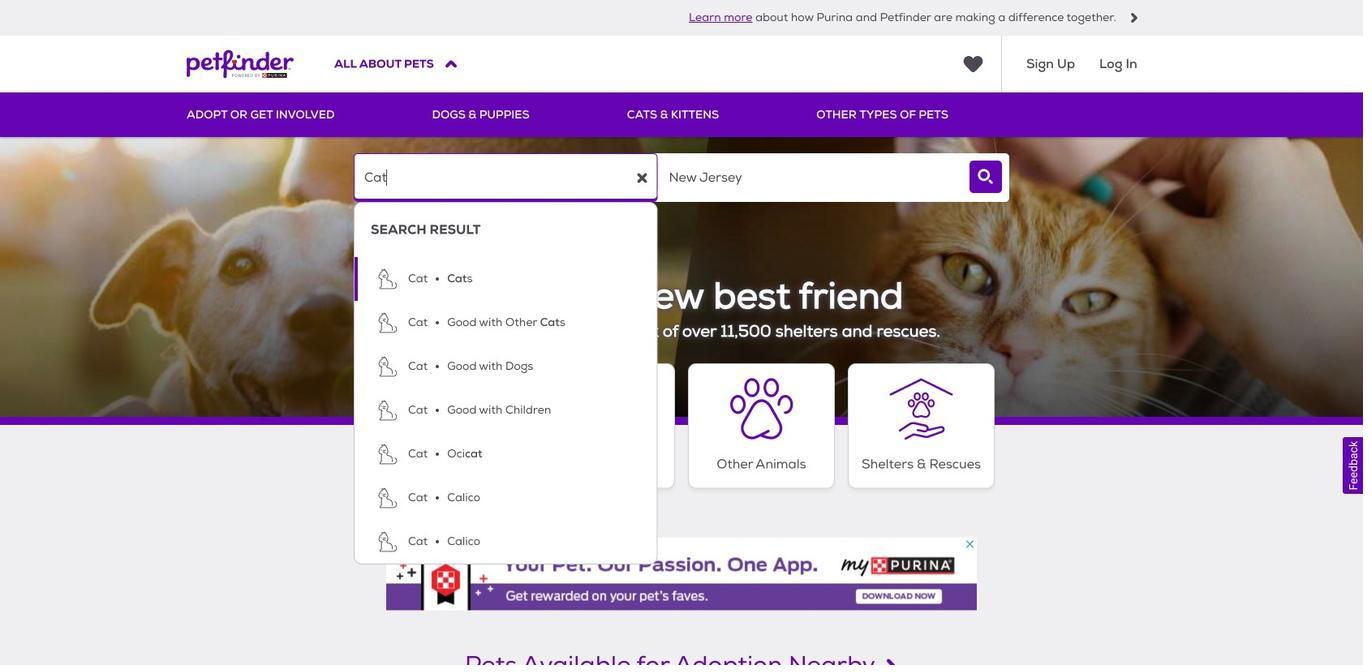 Task type: vqa. For each thing, say whether or not it's contained in the screenshot.
Animal Search Suggestions list box
yes



Task type: locate. For each thing, give the bounding box(es) containing it.
primary element
[[187, 93, 1177, 137]]

Search Terrier, Kitten, etc. text field
[[354, 153, 658, 202]]

advertisement element
[[386, 538, 977, 611]]

9c2b2 image
[[1130, 13, 1139, 23]]

petfinder logo image
[[187, 36, 294, 93]]



Task type: describe. For each thing, give the bounding box(es) containing it.
animal search suggestions list box
[[354, 202, 658, 565]]

Enter City, State, or ZIP text field
[[659, 153, 963, 202]]



